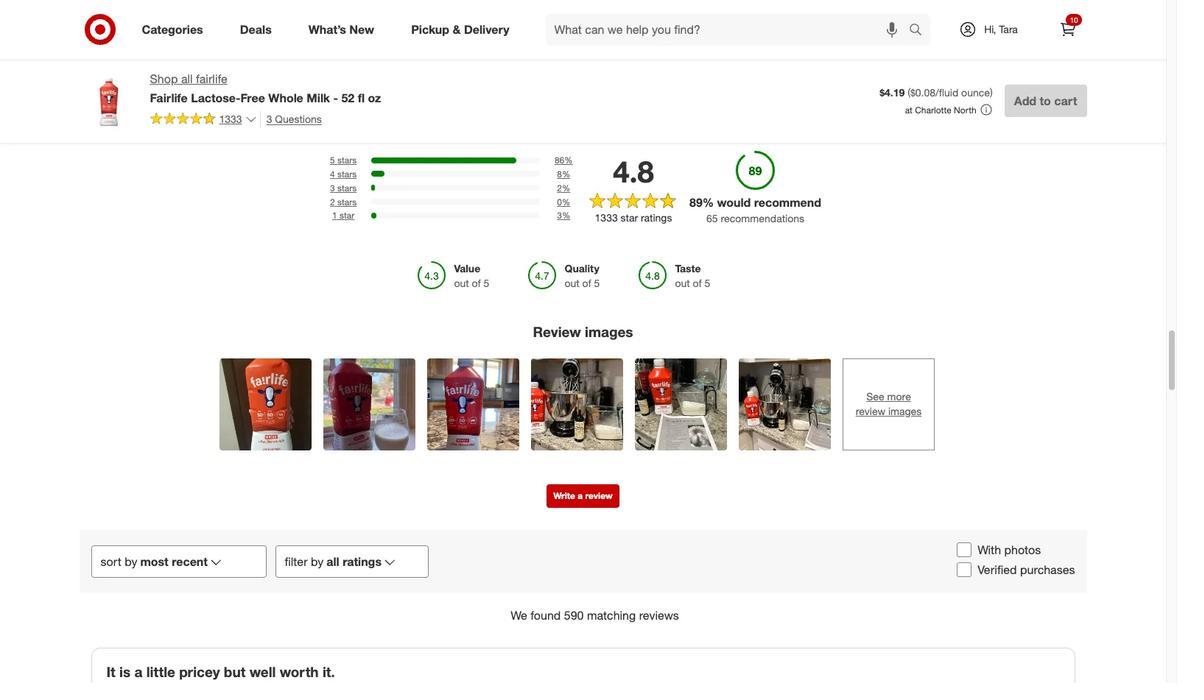 Task type: locate. For each thing, give the bounding box(es) containing it.
0 horizontal spatial ratings
[[343, 554, 382, 569]]

1 horizontal spatial all
[[327, 554, 339, 569]]

2 up 1
[[330, 196, 335, 207]]

3 of from the left
[[693, 277, 702, 290]]

% down 2 %
[[562, 196, 571, 207]]

recent
[[172, 554, 208, 569]]

star down 4.8
[[621, 212, 638, 224]]

stars for 4 stars
[[337, 169, 357, 180]]

stars up 4 stars
[[337, 155, 357, 166]]

% inside 89 % would recommend 65 recommendations
[[703, 195, 714, 210]]

5 inside quality out of 5
[[594, 277, 600, 290]]

stars
[[337, 155, 357, 166], [337, 169, 357, 180], [337, 183, 357, 194], [337, 196, 357, 207]]

1333 link
[[150, 111, 257, 129]]

2 %
[[557, 183, 571, 194]]

out inside value out of 5
[[454, 277, 469, 290]]

)
[[990, 86, 993, 99]]

0 horizontal spatial all
[[181, 71, 193, 86]]

ratings down 4.8
[[641, 212, 672, 224]]

review for see more review images
[[856, 405, 886, 418]]

found
[[531, 609, 561, 624]]

3
[[266, 113, 272, 125], [330, 183, 335, 194], [557, 210, 562, 221]]

1 out from the left
[[454, 277, 469, 290]]

sort
[[101, 554, 121, 569]]

1 vertical spatial images
[[889, 405, 922, 418]]

by right filter
[[311, 554, 324, 569]]

by for filter by
[[311, 554, 324, 569]]

filter by all ratings
[[285, 554, 382, 569]]

stars down 5 stars
[[337, 169, 357, 180]]

% for 0
[[562, 196, 571, 207]]

3 down whole
[[266, 113, 272, 125]]

quality
[[565, 262, 600, 275]]

% for 86
[[565, 155, 573, 166]]

1 horizontal spatial a
[[578, 490, 583, 502]]

it
[[106, 664, 116, 681]]

1 horizontal spatial ratings
[[641, 212, 672, 224]]

would
[[717, 195, 751, 210]]

%
[[565, 155, 573, 166], [562, 169, 571, 180], [562, 183, 571, 194], [703, 195, 714, 210], [562, 196, 571, 207], [562, 210, 571, 221]]

review down see
[[856, 405, 886, 418]]

all right shop
[[181, 71, 193, 86]]

0 vertical spatial all
[[181, 71, 193, 86]]

$0.08
[[911, 86, 936, 99]]

3 down 0
[[557, 210, 562, 221]]

ratings right filter
[[343, 554, 382, 569]]

of down value
[[472, 277, 481, 290]]

review
[[856, 405, 886, 418], [585, 490, 613, 502]]

0 vertical spatial a
[[578, 490, 583, 502]]

Verified purchases checkbox
[[957, 563, 972, 578]]

0 vertical spatial ratings
[[641, 212, 672, 224]]

3 inside 3 questions link
[[266, 113, 272, 125]]

stars down 3 stars
[[337, 196, 357, 207]]

2 stars
[[330, 196, 357, 207]]

to
[[1040, 93, 1051, 108]]

10
[[1070, 15, 1078, 24]]

star for 1
[[340, 210, 355, 221]]

0 vertical spatial 3
[[266, 113, 272, 125]]

86 %
[[555, 155, 573, 166]]

of inside value out of 5
[[472, 277, 481, 290]]

all
[[181, 71, 193, 86], [327, 554, 339, 569]]

whole
[[268, 91, 303, 105]]

images down more
[[889, 405, 922, 418]]

1333
[[219, 113, 242, 125], [595, 212, 618, 224]]

all inside shop all fairlife fairlife lactose-free whole milk - 52 fl oz
[[181, 71, 193, 86]]

a right is
[[134, 664, 142, 681]]

what's new
[[309, 22, 374, 37]]

we found 590 matching reviews
[[511, 609, 679, 624]]

star right 1
[[340, 210, 355, 221]]

2 by from the left
[[311, 554, 324, 569]]

guest review image 1 of 12, zoom in image
[[220, 359, 312, 451]]

deals link
[[227, 13, 290, 46]]

3 down 4
[[330, 183, 335, 194]]

out inside quality out of 5
[[565, 277, 580, 290]]

1333 down lactose-
[[219, 113, 242, 125]]

2 horizontal spatial out
[[675, 277, 690, 290]]

0 vertical spatial 2
[[557, 183, 562, 194]]

1 horizontal spatial 1333
[[595, 212, 618, 224]]

0 vertical spatial 1333
[[219, 113, 242, 125]]

3 questions link
[[260, 111, 322, 128]]

reviews
[[639, 609, 679, 624]]

3 stars from the top
[[337, 183, 357, 194]]

out for taste out of 5
[[675, 277, 690, 290]]

but
[[224, 664, 246, 681]]

1 vertical spatial review
[[585, 490, 613, 502]]

1 horizontal spatial star
[[621, 212, 638, 224]]

images
[[585, 323, 633, 340], [889, 405, 922, 418]]

0 horizontal spatial images
[[585, 323, 633, 340]]

5 inside taste out of 5
[[705, 277, 711, 290]]

verified
[[978, 563, 1017, 577]]

fl
[[358, 91, 365, 105]]

1 horizontal spatial images
[[889, 405, 922, 418]]

2 of from the left
[[583, 277, 591, 290]]

recommendations
[[721, 212, 805, 225]]

0 horizontal spatial 1333
[[219, 113, 242, 125]]

review inside the see more review images
[[856, 405, 886, 418]]

1 vertical spatial 1333
[[595, 212, 618, 224]]

0 horizontal spatial by
[[125, 554, 137, 569]]

all right filter
[[327, 554, 339, 569]]

/fluid
[[936, 86, 959, 99]]

3 out from the left
[[675, 277, 690, 290]]

by right sort
[[125, 554, 137, 569]]

0 horizontal spatial 2
[[330, 196, 335, 207]]

out down quality
[[565, 277, 580, 290]]

0 vertical spatial review
[[856, 405, 886, 418]]

1 horizontal spatial 2
[[557, 183, 562, 194]]

3 for 3 questions
[[266, 113, 272, 125]]

with photos
[[978, 543, 1041, 558]]

review for write a review
[[585, 490, 613, 502]]

of for quality
[[583, 277, 591, 290]]

1 of from the left
[[472, 277, 481, 290]]

it.
[[323, 664, 335, 681]]

0 horizontal spatial of
[[472, 277, 481, 290]]

a inside button
[[578, 490, 583, 502]]

% up 8 %
[[565, 155, 573, 166]]

0 horizontal spatial review
[[585, 490, 613, 502]]

a
[[578, 490, 583, 502], [134, 664, 142, 681]]

1 horizontal spatial by
[[311, 554, 324, 569]]

out inside taste out of 5
[[675, 277, 690, 290]]

1 horizontal spatial of
[[583, 277, 591, 290]]

2 stars from the top
[[337, 169, 357, 180]]

most
[[140, 554, 169, 569]]

4 stars
[[330, 169, 357, 180]]

of down quality
[[583, 277, 591, 290]]

86
[[555, 155, 565, 166]]

cart
[[1055, 93, 1078, 108]]

out for value out of 5
[[454, 277, 469, 290]]

what's new link
[[296, 13, 393, 46]]

of inside taste out of 5
[[693, 277, 702, 290]]

4
[[330, 169, 335, 180]]

1 horizontal spatial 3
[[330, 183, 335, 194]]

1333 right 3 %
[[595, 212, 618, 224]]

1333 for 1333 star ratings
[[595, 212, 618, 224]]

1 vertical spatial 2
[[330, 196, 335, 207]]

out down taste at the top right of the page
[[675, 277, 690, 290]]

value
[[454, 262, 481, 275]]

% up 65
[[703, 195, 714, 210]]

we
[[511, 609, 527, 624]]

1 stars from the top
[[337, 155, 357, 166]]

1 by from the left
[[125, 554, 137, 569]]

tara
[[999, 23, 1018, 35]]

2 for 2 stars
[[330, 196, 335, 207]]

1 horizontal spatial out
[[565, 277, 580, 290]]

2 up 0
[[557, 183, 562, 194]]

% down 0 %
[[562, 210, 571, 221]]

1333 star ratings
[[595, 212, 672, 224]]

fairlife
[[196, 71, 228, 86]]

categories
[[142, 22, 203, 37]]

1 vertical spatial all
[[327, 554, 339, 569]]

stars up 2 stars
[[337, 183, 357, 194]]

(
[[908, 86, 911, 99]]

review right write
[[585, 490, 613, 502]]

of
[[472, 277, 481, 290], [583, 277, 591, 290], [693, 277, 702, 290]]

of inside quality out of 5
[[583, 277, 591, 290]]

% up 0 %
[[562, 183, 571, 194]]

ounce
[[962, 86, 990, 99]]

star
[[340, 210, 355, 221], [621, 212, 638, 224]]

fairlife
[[150, 91, 188, 105]]

2 horizontal spatial of
[[693, 277, 702, 290]]

4 stars from the top
[[337, 196, 357, 207]]

at charlotte north
[[905, 105, 977, 116]]

taste
[[675, 262, 701, 275]]

images inside the see more review images
[[889, 405, 922, 418]]

matching
[[587, 609, 636, 624]]

1 vertical spatial 3
[[330, 183, 335, 194]]

a right write
[[578, 490, 583, 502]]

2 out from the left
[[565, 277, 580, 290]]

3 stars
[[330, 183, 357, 194]]

verified purchases
[[978, 563, 1075, 577]]

guest review image 2 of 12, zoom in image
[[323, 359, 416, 451]]

guest review image 5 of 12, zoom in image
[[635, 359, 727, 451]]

of down taste at the top right of the page
[[693, 277, 702, 290]]

0 horizontal spatial 3
[[266, 113, 272, 125]]

out
[[454, 277, 469, 290], [565, 277, 580, 290], [675, 277, 690, 290]]

at
[[905, 105, 913, 116]]

0 horizontal spatial star
[[340, 210, 355, 221]]

% up 2 %
[[562, 169, 571, 180]]

5 inside value out of 5
[[484, 277, 490, 290]]

% for 8
[[562, 169, 571, 180]]

2 horizontal spatial 3
[[557, 210, 562, 221]]

$4.19
[[880, 86, 905, 99]]

2 vertical spatial 3
[[557, 210, 562, 221]]

images right review
[[585, 323, 633, 340]]

review inside button
[[585, 490, 613, 502]]

1 horizontal spatial review
[[856, 405, 886, 418]]

0 horizontal spatial out
[[454, 277, 469, 290]]

0 vertical spatial images
[[585, 323, 633, 340]]

1 vertical spatial a
[[134, 664, 142, 681]]

5 for value out of 5
[[484, 277, 490, 290]]

well
[[250, 664, 276, 681]]

out down value
[[454, 277, 469, 290]]



Task type: describe. For each thing, give the bounding box(es) containing it.
pickup
[[411, 22, 449, 37]]

89 % would recommend 65 recommendations
[[690, 195, 822, 225]]

north
[[954, 105, 977, 116]]

image of fairlife lactose-free whole milk - 52 fl oz image
[[79, 71, 138, 130]]

add to cart button
[[1005, 85, 1087, 117]]

out for quality out of 5
[[565, 277, 580, 290]]

see
[[867, 391, 885, 403]]

by for sort by
[[125, 554, 137, 569]]

delivery
[[464, 22, 510, 37]]

1333 for 1333
[[219, 113, 242, 125]]

stars for 5 stars
[[337, 155, 357, 166]]

1 vertical spatial ratings
[[343, 554, 382, 569]]

0
[[557, 196, 562, 207]]

guest review image 3 of 12, zoom in image
[[427, 359, 519, 451]]

0 %
[[557, 196, 571, 207]]

10 link
[[1052, 13, 1084, 46]]

free
[[241, 91, 265, 105]]

charlotte
[[915, 105, 952, 116]]

see more review images button
[[843, 359, 935, 451]]

% for 3
[[562, 210, 571, 221]]

1 star
[[332, 210, 355, 221]]

add to cart
[[1014, 93, 1078, 108]]

-
[[333, 91, 338, 105]]

oz
[[368, 91, 381, 105]]

3 questions
[[266, 113, 322, 125]]

with
[[978, 543, 1001, 558]]

With photos checkbox
[[957, 543, 972, 558]]

5 for taste out of 5
[[705, 277, 711, 290]]

pickup & delivery link
[[399, 13, 528, 46]]

questions
[[275, 113, 322, 125]]

worth
[[280, 664, 319, 681]]

it is a little pricey but well worth it.
[[106, 664, 335, 681]]

what's
[[309, 22, 346, 37]]

star for 1333
[[621, 212, 638, 224]]

little
[[146, 664, 175, 681]]

shop all fairlife fairlife lactose-free whole milk - 52 fl oz
[[150, 71, 381, 105]]

write a review
[[554, 490, 613, 502]]

add
[[1014, 93, 1037, 108]]

0 horizontal spatial a
[[134, 664, 142, 681]]

filter
[[285, 554, 308, 569]]

stars for 3 stars
[[337, 183, 357, 194]]

deals
[[240, 22, 272, 37]]

% for 2
[[562, 183, 571, 194]]

5 for quality out of 5
[[594, 277, 600, 290]]

shop
[[150, 71, 178, 86]]

stars for 2 stars
[[337, 196, 357, 207]]

purchases
[[1020, 563, 1075, 577]]

of for value
[[472, 277, 481, 290]]

% for 89
[[703, 195, 714, 210]]

4.8
[[613, 154, 654, 190]]

value out of 5
[[454, 262, 490, 290]]

2 for 2 %
[[557, 183, 562, 194]]

3 for 3 stars
[[330, 183, 335, 194]]

3 %
[[557, 210, 571, 221]]

pickup & delivery
[[411, 22, 510, 37]]

590
[[564, 609, 584, 624]]

What can we help you find? suggestions appear below search field
[[546, 13, 913, 46]]

&
[[453, 22, 461, 37]]

quality out of 5
[[565, 262, 600, 290]]

guest review image 6 of 12, zoom in image
[[739, 359, 831, 451]]

milk
[[307, 91, 330, 105]]

65
[[707, 212, 718, 225]]

hi,
[[984, 23, 996, 35]]

write a review button
[[547, 485, 619, 508]]

review images
[[533, 323, 633, 340]]

$4.19 ( $0.08 /fluid ounce )
[[880, 86, 993, 99]]

write
[[554, 490, 575, 502]]

8
[[557, 169, 562, 180]]

3 for 3 %
[[557, 210, 562, 221]]

hi, tara
[[984, 23, 1018, 35]]

sort by most recent
[[101, 554, 208, 569]]

pricey
[[179, 664, 220, 681]]

search
[[902, 23, 938, 38]]

lactose-
[[191, 91, 241, 105]]

52
[[341, 91, 355, 105]]

recommend
[[754, 195, 822, 210]]

89
[[690, 195, 703, 210]]

is
[[119, 664, 131, 681]]

categories link
[[129, 13, 222, 46]]

more
[[888, 391, 911, 403]]

8 %
[[557, 169, 571, 180]]

guest review image 4 of 12, zoom in image
[[531, 359, 623, 451]]

new
[[350, 22, 374, 37]]

of for taste
[[693, 277, 702, 290]]

5 stars
[[330, 155, 357, 166]]

taste out of 5
[[675, 262, 711, 290]]

review
[[533, 323, 581, 340]]

1
[[332, 210, 337, 221]]



Task type: vqa. For each thing, say whether or not it's contained in the screenshot.
recent in the bottom of the page
yes



